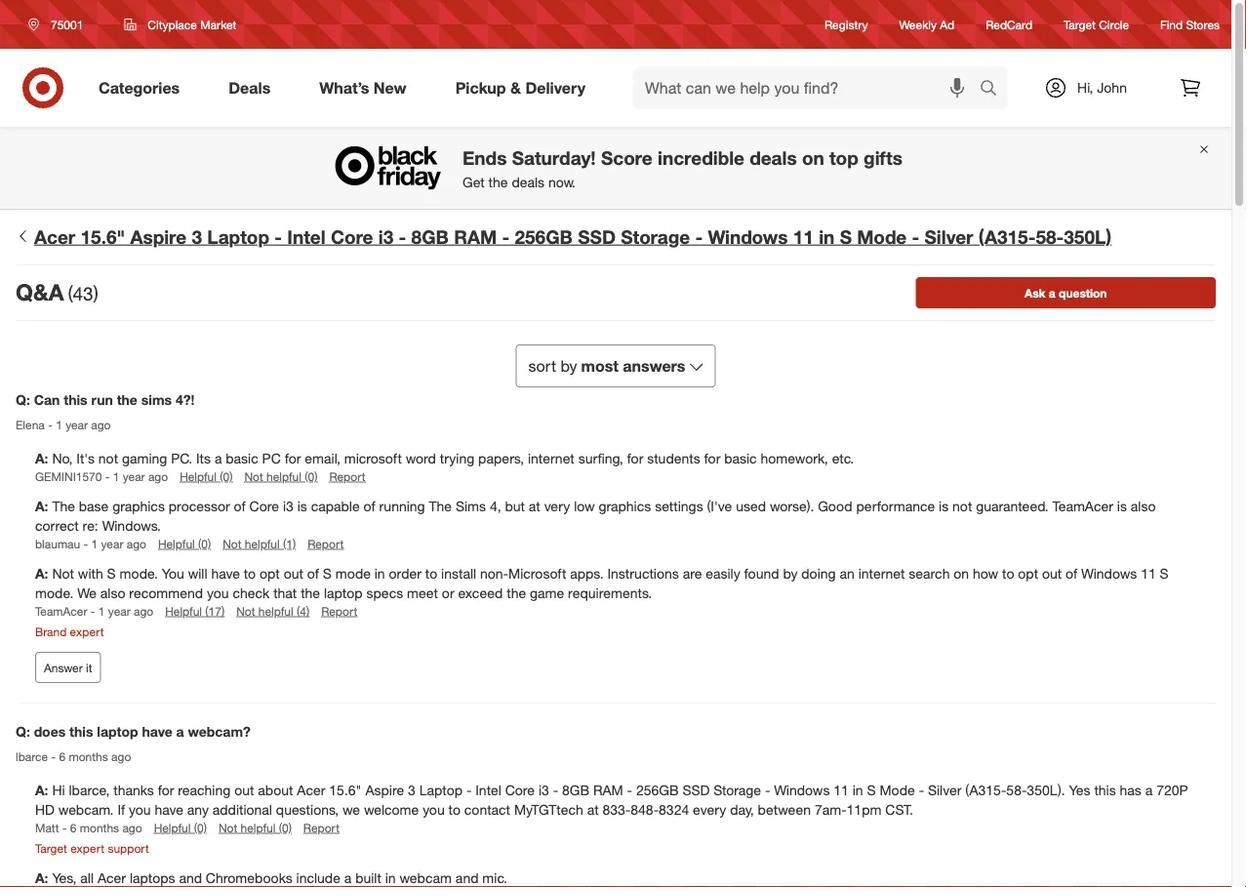 Task type: locate. For each thing, give the bounding box(es) containing it.
0 vertical spatial intel
[[287, 225, 326, 248]]

this right yes
[[1094, 781, 1116, 798]]

you up the (17) on the bottom of page
[[207, 584, 229, 601]]

4?!
[[176, 391, 195, 408]]

graphics right the low
[[599, 497, 651, 514]]

0 vertical spatial laptop
[[324, 584, 363, 601]]

0 horizontal spatial i3
[[283, 497, 294, 514]]

expert for also
[[70, 624, 104, 639]]

0 vertical spatial not helpful  (0) button
[[244, 468, 318, 485]]

q: inside q: does this laptop have a webcam? lbarce - 6 months ago
[[16, 723, 30, 740]]

350l).
[[1027, 781, 1065, 798]]

0 vertical spatial core
[[331, 225, 373, 248]]

report button
[[329, 468, 366, 485], [308, 535, 344, 552], [321, 603, 357, 620], [303, 819, 340, 836]]

meet
[[407, 584, 438, 601]]

search down redcard link
[[971, 80, 1018, 99]]

0 horizontal spatial 58-
[[1007, 781, 1027, 798]]

2 q: from the top
[[16, 723, 30, 740]]

4 a: from the top
[[35, 781, 52, 798]]

expert
[[70, 624, 104, 639], [70, 841, 104, 856]]

report button for blaumau - 1 year ago
[[308, 535, 344, 552]]

helpful up you
[[158, 536, 195, 551]]

2 a: from the top
[[35, 497, 52, 514]]

opt up the that
[[260, 565, 280, 582]]

report down 'email,'
[[329, 469, 366, 483]]

out inside hi lbarce, thanks for reaching out about acer 15.6" aspire 3 laptop - intel core i3 - 8gb ram - 256gb ssd storage - windows 11 in s mode - silver (a315-58-350l).     yes this has a 720p hd webcam.    if you have any additional questions, we welcome you to contact mytgttech at 833-848-8324 every day, between 7am-11pm cst.
[[234, 781, 254, 798]]

ask a question
[[1025, 285, 1107, 300]]

storage
[[621, 225, 690, 248], [714, 781, 761, 798]]

256gb up 848-
[[636, 781, 679, 798]]

q: for q: does this laptop have a webcam?
[[16, 723, 30, 740]]

ago down recommend at the bottom
[[134, 604, 153, 618]]

this inside "q: can this run the sims 4?! elena - 1 year ago"
[[64, 391, 87, 408]]

256gb down "now."
[[515, 225, 573, 248]]

1 vertical spatial on
[[954, 565, 969, 582]]

acer 15.6" aspire 3 laptop - intel core i3 - 8gb ram - 256gb ssd storage - windows 11 in s mode - silver (a315-58-350l) link
[[16, 225, 1216, 249]]

report button right (4)
[[321, 603, 357, 620]]

1 horizontal spatial basic
[[724, 449, 757, 466]]

teamacer up brand expert at the left bottom of the page
[[35, 604, 87, 618]]

0 horizontal spatial laptop
[[207, 225, 269, 248]]

target down matt on the bottom left of the page
[[35, 841, 67, 856]]

1 vertical spatial 256gb
[[636, 781, 679, 798]]

What can we help you find? suggestions appear below search field
[[633, 66, 985, 109]]

to left the contact
[[449, 801, 461, 818]]

silver inside hi lbarce, thanks for reaching out about acer 15.6" aspire 3 laptop - intel core i3 - 8gb ram - 256gb ssd storage - windows 11 in s mode - silver (a315-58-350l).     yes this has a 720p hd webcam.    if you have any additional questions, we welcome you to contact mytgttech at 833-848-8324 every day, between 7am-11pm cst.
[[928, 781, 962, 798]]

1 down can
[[56, 417, 62, 432]]

0 horizontal spatial you
[[129, 801, 151, 818]]

6 down does
[[59, 749, 66, 764]]

the left sims
[[429, 497, 452, 514]]

11
[[793, 225, 814, 248], [1141, 565, 1156, 582], [834, 781, 849, 798]]

0 horizontal spatial ram
[[454, 225, 497, 248]]

have left webcam?
[[142, 723, 172, 740]]

1 vertical spatial laptop
[[97, 723, 138, 740]]

laptop down "mode"
[[324, 584, 363, 601]]

ago down gaming
[[148, 469, 168, 483]]

1 vertical spatial 3
[[408, 781, 416, 798]]

a right ask
[[1049, 285, 1056, 300]]

q: up "lbarce"
[[16, 723, 30, 740]]

3
[[192, 225, 202, 248], [408, 781, 416, 798]]

report down questions,
[[303, 820, 340, 835]]

new
[[374, 78, 407, 97]]

helpful down its
[[180, 469, 217, 483]]

0 vertical spatial 6
[[59, 749, 66, 764]]

helpful left (1)
[[245, 536, 280, 551]]

months up target expert support
[[80, 820, 119, 835]]

0 horizontal spatial target
[[35, 841, 67, 856]]

not helpful  (0) button for gemini1570 - 1 year ago
[[244, 468, 318, 485]]

a left the built
[[344, 869, 352, 886]]

target for target circle
[[1064, 17, 1096, 32]]

11pm
[[847, 801, 882, 818]]

not helpful  (0) for gemini1570 - 1 year ago
[[244, 469, 318, 483]]

year up it's
[[66, 417, 88, 432]]

3 a: from the top
[[35, 565, 52, 582]]

(0) up processor
[[220, 469, 233, 483]]

helpful for matt - 6 months ago
[[241, 820, 276, 835]]

0 vertical spatial months
[[69, 749, 108, 764]]

windows inside hi lbarce, thanks for reaching out about acer 15.6" aspire 3 laptop - intel core i3 - 8gb ram - 256gb ssd storage - windows 11 in s mode - silver (a315-58-350l).     yes this has a 720p hd webcam.    if you have any additional questions, we welcome you to contact mytgttech at 833-848-8324 every day, between 7am-11pm cst.
[[774, 781, 830, 798]]

on left top
[[802, 146, 824, 169]]

target
[[1064, 17, 1096, 32], [35, 841, 67, 856]]

0 vertical spatial have
[[211, 565, 240, 582]]

1 a: from the top
[[35, 449, 48, 466]]

1 vertical spatial 11
[[1141, 565, 1156, 582]]

report right (1)
[[308, 536, 344, 551]]

(
[[68, 282, 73, 305]]

months inside q: does this laptop have a webcam? lbarce - 6 months ago
[[69, 749, 108, 764]]

1 horizontal spatial also
[[1131, 497, 1156, 514]]

0 vertical spatial q:
[[16, 391, 30, 408]]

not inside not helpful  (4) button
[[236, 604, 255, 618]]

0 vertical spatial target
[[1064, 17, 1096, 32]]

internet right an
[[859, 565, 905, 582]]

0 vertical spatial mode.
[[120, 565, 158, 582]]

stores
[[1186, 17, 1220, 32]]

helpful  (0) button down its
[[180, 468, 233, 485]]

1 inside "q: can this run the sims 4?! elena - 1 year ago"
[[56, 417, 62, 432]]

helpful  (0) button down any
[[154, 819, 207, 836]]

also inside not with s mode. you will have to opt out of s mode in order to install non-microsoft apps. instructions are easily found by doing an internet search on how to opt out of windows 11 s mode. we also recommend you check that the laptop specs meet or exceed the game requirements.
[[100, 584, 125, 601]]

cst.
[[885, 801, 913, 818]]

1 down re:
[[91, 536, 98, 551]]

1 horizontal spatial intel
[[476, 781, 501, 798]]

year for gemini1570 - 1 year ago
[[123, 469, 145, 483]]

for
[[285, 449, 301, 466], [627, 449, 643, 466], [704, 449, 721, 466], [158, 781, 174, 798]]

a: for not with s mode. you will have to opt out of s mode in order to install non-microsoft apps. instructions are easily found by doing an internet search on how to opt out of windows 11 s mode. we also recommend you check that the laptop specs meet or exceed the game requirements.
[[35, 565, 52, 582]]

apps.
[[570, 565, 604, 582]]

q:
[[16, 391, 30, 408], [16, 723, 30, 740]]

1 vertical spatial ssd
[[683, 781, 710, 798]]

0 vertical spatial on
[[802, 146, 824, 169]]

helpful down any
[[154, 820, 191, 835]]

and left mic.
[[456, 869, 479, 886]]

deals left top
[[750, 146, 797, 169]]

0 horizontal spatial graphics
[[112, 497, 165, 514]]

8gb inside hi lbarce, thanks for reaching out about acer 15.6" aspire 3 laptop - intel core i3 - 8gb ram - 256gb ssd storage - windows 11 in s mode - silver (a315-58-350l).     yes this has a 720p hd webcam.    if you have any additional questions, we welcome you to contact mytgttech at 833-848-8324 every day, between 7am-11pm cst.
[[562, 781, 590, 798]]

0 vertical spatial expert
[[70, 624, 104, 639]]

get
[[463, 173, 485, 190]]

answer it
[[44, 660, 92, 675]]

delivery
[[525, 78, 586, 97]]

833-
[[603, 801, 631, 818]]

categories link
[[82, 66, 204, 109]]

on left how
[[954, 565, 969, 582]]

helpful  (0) button for no, it's not gaming pc.  its a basic pc for email, microsoft word trying papers,  internet surfing, for students for basic homework, etc.
[[180, 468, 233, 485]]

q: inside "q: can this run the sims 4?! elena - 1 year ago"
[[16, 391, 30, 408]]

of
[[234, 497, 246, 514], [364, 497, 375, 514], [307, 565, 319, 582], [1066, 565, 1078, 582]]

1 opt from the left
[[260, 565, 280, 582]]

target left circle
[[1064, 17, 1096, 32]]

this for laptop
[[69, 723, 93, 740]]

58- left yes
[[1007, 781, 1027, 798]]

0 horizontal spatial laptop
[[97, 723, 138, 740]]

that
[[273, 584, 297, 601]]

0 vertical spatial by
[[561, 356, 577, 375]]

not down pc
[[244, 469, 263, 483]]

not for gemini1570 - 1 year ago
[[244, 469, 263, 483]]

internet up very
[[528, 449, 575, 466]]

target inside target circle link
[[1064, 17, 1096, 32]]

how
[[973, 565, 999, 582]]

instructions
[[607, 565, 679, 582]]

1 for teamacer
[[98, 604, 105, 618]]

0 horizontal spatial on
[[802, 146, 824, 169]]

ago for matt - 6 months ago
[[122, 820, 142, 835]]

by right the sort
[[561, 356, 577, 375]]

1 up brand expert at the left bottom of the page
[[98, 604, 105, 618]]

0 horizontal spatial 11
[[793, 225, 814, 248]]

0 vertical spatial not helpful  (0)
[[244, 469, 318, 483]]

0 horizontal spatial the
[[52, 497, 75, 514]]

what's new link
[[303, 66, 431, 109]]

0 vertical spatial helpful  (0) button
[[180, 468, 233, 485]]

0 horizontal spatial 15.6"
[[81, 225, 125, 248]]

report for blaumau - 1 year ago
[[308, 536, 344, 551]]

6 inside q: does this laptop have a webcam? lbarce - 6 months ago
[[59, 749, 66, 764]]

mode. up recommend at the bottom
[[120, 565, 158, 582]]

1 horizontal spatial opt
[[1018, 565, 1039, 582]]

1 vertical spatial storage
[[714, 781, 761, 798]]

a left webcam?
[[176, 723, 184, 740]]

expert down matt - 6 months ago
[[70, 841, 104, 856]]

2 the from the left
[[429, 497, 452, 514]]

in up specs
[[375, 565, 385, 582]]

(0) for matt - 6 months ago
[[194, 820, 207, 835]]

1 vertical spatial acer
[[297, 781, 325, 798]]

also inside the base graphics processor of core i3 is capable of running the sims 4, but at very low graphics settings (i've used worse). good performance is not guaranteed. teamacer is also correct re: windows.
[[1131, 497, 1156, 514]]

0 vertical spatial 256gb
[[515, 225, 573, 248]]

this inside q: does this laptop have a webcam? lbarce - 6 months ago
[[69, 723, 93, 740]]

2 vertical spatial core
[[505, 781, 535, 798]]

0 horizontal spatial at
[[529, 497, 540, 514]]

have inside not with s mode. you will have to opt out of s mode in order to install non-microsoft apps. instructions are easily found by doing an internet search on how to opt out of windows 11 s mode. we also recommend you check that the laptop specs meet or exceed the game requirements.
[[211, 565, 240, 582]]

0 vertical spatial acer
[[34, 225, 75, 248]]

1 vertical spatial 15.6"
[[329, 781, 362, 798]]

1 vertical spatial ram
[[593, 781, 623, 798]]

specs
[[366, 584, 403, 601]]

1 vertical spatial intel
[[476, 781, 501, 798]]

ram down get at the left of the page
[[454, 225, 497, 248]]

(a315- inside hi lbarce, thanks for reaching out about acer 15.6" aspire 3 laptop - intel core i3 - 8gb ram - 256gb ssd storage - windows 11 in s mode - silver (a315-58-350l).     yes this has a 720p hd webcam.    if you have any additional questions, we welcome you to contact mytgttech at 833-848-8324 every day, between 7am-11pm cst.
[[965, 781, 1007, 798]]

a inside ask a question 'button'
[[1049, 285, 1056, 300]]

ends
[[463, 146, 507, 169]]

0 horizontal spatial not
[[98, 449, 118, 466]]

registry
[[825, 17, 868, 32]]

year down recommend at the bottom
[[108, 604, 130, 618]]

1 vertical spatial laptop
[[419, 781, 463, 798]]

game
[[530, 584, 564, 601]]

year
[[66, 417, 88, 432], [123, 469, 145, 483], [101, 536, 123, 551], [108, 604, 130, 618]]

acer up q&a ( 43 )
[[34, 225, 75, 248]]

welcome
[[364, 801, 419, 818]]

deals
[[229, 78, 271, 97]]

out up additional
[[234, 781, 254, 798]]

teamacer right guaranteed.
[[1053, 497, 1114, 514]]

0 horizontal spatial and
[[179, 869, 202, 886]]

search button
[[971, 66, 1018, 113]]

1 horizontal spatial and
[[456, 869, 479, 886]]

not inside not helpful  (1) button
[[223, 536, 242, 551]]

helpful down pc
[[266, 469, 301, 483]]

1 vertical spatial have
[[142, 723, 172, 740]]

you right if
[[129, 801, 151, 818]]

by left doing
[[783, 565, 798, 582]]

0 vertical spatial (a315-
[[979, 225, 1036, 248]]

brand expert
[[35, 624, 104, 639]]

1 vertical spatial aspire
[[365, 781, 404, 798]]

1 horizontal spatial internet
[[859, 565, 905, 582]]

a: left "yes,"
[[35, 869, 48, 886]]

2 horizontal spatial out
[[1042, 565, 1062, 582]]

used
[[736, 497, 766, 514]]

report button down questions,
[[303, 819, 340, 836]]

1 vertical spatial 8gb
[[562, 781, 590, 798]]

ago down run
[[91, 417, 111, 432]]

pc
[[262, 449, 281, 466]]

1 q: from the top
[[16, 391, 30, 408]]

q&a
[[16, 279, 64, 306]]

a: up hd
[[35, 781, 52, 798]]

0 horizontal spatial out
[[234, 781, 254, 798]]

graphics
[[112, 497, 165, 514], [599, 497, 651, 514]]

question
[[1059, 285, 1107, 300]]

1 horizontal spatial graphics
[[599, 497, 651, 514]]

the up correct
[[52, 497, 75, 514]]

by inside not with s mode. you will have to opt out of s mode in order to install non-microsoft apps. instructions are easily found by doing an internet search on how to opt out of windows 11 s mode. we also recommend you check that the laptop specs meet or exceed the game requirements.
[[783, 565, 798, 582]]

matt - 6 months ago
[[35, 820, 142, 835]]

helpful  (0) button
[[180, 468, 233, 485], [158, 535, 211, 552], [154, 819, 207, 836]]

1 vertical spatial expert
[[70, 841, 104, 856]]

it's
[[76, 449, 95, 466]]

teamacer
[[1053, 497, 1114, 514], [35, 604, 87, 618]]

teamacer inside the base graphics processor of core i3 is capable of running the sims 4, but at very low graphics settings (i've used worse). good performance is not guaranteed. teamacer is also correct re: windows.
[[1053, 497, 1114, 514]]

1 vertical spatial not helpful  (0) button
[[219, 819, 292, 836]]

or
[[442, 584, 454, 601]]

(i've
[[707, 497, 732, 514]]

you inside not with s mode. you will have to opt out of s mode in order to install non-microsoft apps. instructions are easily found by doing an internet search on how to opt out of windows 11 s mode. we also recommend you check that the laptop specs meet or exceed the game requirements.
[[207, 584, 229, 601]]

have left any
[[155, 801, 183, 818]]

storage inside hi lbarce, thanks for reaching out about acer 15.6" aspire 3 laptop - intel core i3 - 8gb ram - 256gb ssd storage - windows 11 in s mode - silver (a315-58-350l).     yes this has a 720p hd webcam.    if you have any additional questions, we welcome you to contact mytgttech at 833-848-8324 every day, between 7am-11pm cst.
[[714, 781, 761, 798]]

an
[[840, 565, 855, 582]]

(0) down any
[[194, 820, 207, 835]]

0 vertical spatial 15.6"
[[81, 225, 125, 248]]

(1)
[[283, 536, 296, 551]]

laptop up thanks
[[97, 723, 138, 740]]

report right (4)
[[321, 604, 357, 618]]

0 horizontal spatial core
[[249, 497, 279, 514]]

brand
[[35, 624, 67, 639]]

year down gaming
[[123, 469, 145, 483]]

0 horizontal spatial storage
[[621, 225, 690, 248]]

1 horizontal spatial on
[[954, 565, 969, 582]]

i3 inside acer 15.6" aspire 3 laptop - intel core i3 - 8gb ram - 256gb ssd storage - windows 11 in s mode - silver (a315-58-350l) link
[[378, 225, 394, 248]]

search inside not with s mode. you will have to opt out of s mode in order to install non-microsoft apps. instructions are easily found by doing an internet search on how to opt out of windows 11 s mode. we also recommend you check that the laptop specs meet or exceed the game requirements.
[[909, 565, 950, 582]]

2 horizontal spatial is
[[1117, 497, 1127, 514]]

0 vertical spatial deals
[[750, 146, 797, 169]]

report for matt - 6 months ago
[[303, 820, 340, 835]]

1 horizontal spatial not
[[953, 497, 972, 514]]

and
[[179, 869, 202, 886], [456, 869, 479, 886]]

search left how
[[909, 565, 950, 582]]

ago for blaumau - 1 year ago
[[127, 536, 146, 551]]

basic
[[226, 449, 258, 466], [724, 449, 757, 466]]

storage down ends saturday! score incredible deals on top gifts get the deals now.
[[621, 225, 690, 248]]

core
[[331, 225, 373, 248], [249, 497, 279, 514], [505, 781, 535, 798]]

1 graphics from the left
[[112, 497, 165, 514]]

q: for q: can this run the sims 4?!
[[16, 391, 30, 408]]

the right get at the left of the page
[[489, 173, 508, 190]]

this right does
[[69, 723, 93, 740]]

(a315- inside acer 15.6" aspire 3 laptop - intel core i3 - 8gb ram - 256gb ssd storage - windows 11 in s mode - silver (a315-58-350l) link
[[979, 225, 1036, 248]]

0 horizontal spatial intel
[[287, 225, 326, 248]]

not left guaranteed.
[[953, 497, 972, 514]]

2 vertical spatial helpful  (0) button
[[154, 819, 207, 836]]

helpful for blaumau - 1 year ago
[[245, 536, 280, 551]]

1 vertical spatial (a315-
[[965, 781, 1007, 798]]

have inside q: does this laptop have a webcam? lbarce - 6 months ago
[[142, 723, 172, 740]]

6
[[59, 749, 66, 764], [70, 820, 77, 835]]

a: for the base graphics processor of core i3 is capable of running the sims 4, but at very low graphics settings (i've used worse). good performance is not guaranteed. teamacer is also correct re: windows.
[[35, 497, 52, 514]]

0 vertical spatial mode
[[857, 225, 907, 248]]

58- up ask
[[1036, 225, 1064, 248]]

2 horizontal spatial 11
[[1141, 565, 1156, 582]]

yes,
[[52, 869, 77, 886]]

top
[[830, 146, 859, 169]]

redcard link
[[986, 16, 1033, 33]]

ram up 833- at the bottom
[[593, 781, 623, 798]]

not helpful  (0) button down pc
[[244, 468, 318, 485]]

acer right the all
[[98, 869, 126, 886]]

1 horizontal spatial acer
[[98, 869, 126, 886]]

market
[[200, 17, 237, 32]]

(a315- left 350l).
[[965, 781, 1007, 798]]

8gb
[[411, 225, 449, 248], [562, 781, 590, 798]]

mode. left we
[[35, 584, 73, 601]]

0 vertical spatial 58-
[[1036, 225, 1064, 248]]

not inside the base graphics processor of core i3 is capable of running the sims 4, but at very low graphics settings (i've used worse). good performance is not guaranteed. teamacer is also correct re: windows.
[[953, 497, 972, 514]]

helpful for teamacer - 1 year ago
[[258, 604, 293, 618]]

acer inside hi lbarce, thanks for reaching out about acer 15.6" aspire 3 laptop - intel core i3 - 8gb ram - 256gb ssd storage - windows 11 in s mode - silver (a315-58-350l).     yes this has a 720p hd webcam.    if you have any additional questions, we welcome you to contact mytgttech at 833-848-8324 every day, between 7am-11pm cst.
[[297, 781, 325, 798]]

contact
[[464, 801, 510, 818]]

cityplace
[[148, 17, 197, 32]]

chromebooks
[[206, 869, 292, 886]]

0 horizontal spatial search
[[909, 565, 950, 582]]

not helpful  (0) down additional
[[219, 820, 292, 835]]

hi,
[[1078, 79, 1093, 96]]

1 vertical spatial not
[[953, 497, 972, 514]]

a: down blaumau
[[35, 565, 52, 582]]

this for run
[[64, 391, 87, 408]]

helpful down additional
[[241, 820, 276, 835]]

11 inside not with s mode. you will have to opt out of s mode in order to install non-microsoft apps. instructions are easily found by doing an internet search on how to opt out of windows 11 s mode. we also recommend you check that the laptop specs meet or exceed the game requirements.
[[1141, 565, 1156, 582]]

0 vertical spatial ssd
[[578, 225, 616, 248]]

(0) for blaumau - 1 year ago
[[198, 536, 211, 551]]

1 vertical spatial helpful  (0)
[[158, 536, 211, 551]]

15.6" up we
[[329, 781, 362, 798]]

on
[[802, 146, 824, 169], [954, 565, 969, 582]]

1 horizontal spatial you
[[207, 584, 229, 601]]

a inside hi lbarce, thanks for reaching out about acer 15.6" aspire 3 laptop - intel core i3 - 8gb ram - 256gb ssd storage - windows 11 in s mode - silver (a315-58-350l).     yes this has a 720p hd webcam.    if you have any additional questions, we welcome you to contact mytgttech at 833-848-8324 every day, between 7am-11pm cst.
[[1146, 781, 1153, 798]]

base
[[79, 497, 109, 514]]

cityplace market button
[[112, 7, 249, 42]]

redcard
[[986, 17, 1033, 32]]

basic left pc
[[226, 449, 258, 466]]

ram inside hi lbarce, thanks for reaching out about acer 15.6" aspire 3 laptop - intel core i3 - 8gb ram - 256gb ssd storage - windows 11 in s mode - silver (a315-58-350l).     yes this has a 720p hd webcam.    if you have any additional questions, we welcome you to contact mytgttech at 833-848-8324 every day, between 7am-11pm cst.
[[593, 781, 623, 798]]

year inside "q: can this run the sims 4?! elena - 1 year ago"
[[66, 417, 88, 432]]

58- inside hi lbarce, thanks for reaching out about acer 15.6" aspire 3 laptop - intel core i3 - 8gb ram - 256gb ssd storage - windows 11 in s mode - silver (a315-58-350l).     yes this has a 720p hd webcam.    if you have any additional questions, we welcome you to contact mytgttech at 833-848-8324 every day, between 7am-11pm cst.
[[1007, 781, 1027, 798]]

what's new
[[319, 78, 407, 97]]

1 horizontal spatial ssd
[[683, 781, 710, 798]]

0 vertical spatial also
[[1131, 497, 1156, 514]]

1 vertical spatial helpful  (0) button
[[158, 535, 211, 552]]

mode up the cst.
[[880, 781, 915, 798]]

helpful inside button
[[165, 604, 202, 618]]

1 vertical spatial months
[[80, 820, 119, 835]]

1 vertical spatial this
[[69, 723, 93, 740]]

helpful down the that
[[258, 604, 293, 618]]

11 inside hi lbarce, thanks for reaching out about acer 15.6" aspire 3 laptop - intel core i3 - 8gb ram - 256gb ssd storage - windows 11 in s mode - silver (a315-58-350l).     yes this has a 720p hd webcam.    if you have any additional questions, we welcome you to contact mytgttech at 833-848-8324 every day, between 7am-11pm cst.
[[834, 781, 849, 798]]

i3 inside the base graphics processor of core i3 is capable of running the sims 4, but at very low graphics settings (i've used worse). good performance is not guaranteed. teamacer is also correct re: windows.
[[283, 497, 294, 514]]

q: left can
[[16, 391, 30, 408]]

2 vertical spatial windows
[[774, 781, 830, 798]]

1 horizontal spatial is
[[939, 497, 949, 514]]

not for teamacer - 1 year ago
[[236, 604, 255, 618]]

you right welcome
[[423, 801, 445, 818]]

0 horizontal spatial also
[[100, 584, 125, 601]]

q&a ( 43 )
[[16, 279, 98, 306]]

15.6" up )
[[81, 225, 125, 248]]

0 horizontal spatial basic
[[226, 449, 258, 466]]

helpful  (0) for the base graphics processor of core i3 is capable of running the sims 4, but at very low graphics settings (i've used worse). good performance is not guaranteed. teamacer is also correct re: windows.
[[158, 536, 211, 551]]

(0) up will in the left of the page
[[198, 536, 211, 551]]

not down additional
[[219, 820, 237, 835]]

1 vertical spatial q:
[[16, 723, 30, 740]]

not
[[98, 449, 118, 466], [953, 497, 972, 514]]

and right "laptops"
[[179, 869, 202, 886]]

microsoft
[[508, 565, 566, 582]]

requirements.
[[568, 584, 652, 601]]

storage inside acer 15.6" aspire 3 laptop - intel core i3 - 8gb ram - 256gb ssd storage - windows 11 in s mode - silver (a315-58-350l) link
[[621, 225, 690, 248]]

1 horizontal spatial ram
[[593, 781, 623, 798]]

helpful
[[266, 469, 301, 483], [245, 536, 280, 551], [258, 604, 293, 618], [241, 820, 276, 835]]

1 horizontal spatial laptop
[[419, 781, 463, 798]]

laptop inside hi lbarce, thanks for reaching out about acer 15.6" aspire 3 laptop - intel core i3 - 8gb ram - 256gb ssd storage - windows 11 in s mode - silver (a315-58-350l).     yes this has a 720p hd webcam.    if you have any additional questions, we welcome you to contact mytgttech at 833-848-8324 every day, between 7am-11pm cst.
[[419, 781, 463, 798]]

cityplace market
[[148, 17, 237, 32]]

year for teamacer - 1 year ago
[[108, 604, 130, 618]]

support
[[108, 841, 149, 856]]

1 vertical spatial mode
[[880, 781, 915, 798]]

ago up support
[[122, 820, 142, 835]]

laptop inside q: does this laptop have a webcam? lbarce - 6 months ago
[[97, 723, 138, 740]]

not inside not with s mode. you will have to opt out of s mode in order to install non-microsoft apps. instructions are easily found by doing an internet search on how to opt out of windows 11 s mode. we also recommend you check that the laptop specs meet or exceed the game requirements.
[[52, 565, 74, 582]]

1 for gemini1570
[[113, 469, 120, 483]]

(a315-
[[979, 225, 1036, 248], [965, 781, 1007, 798]]

1 vertical spatial internet
[[859, 565, 905, 582]]

0 vertical spatial 8gb
[[411, 225, 449, 248]]



Task type: describe. For each thing, give the bounding box(es) containing it.
does
[[34, 723, 66, 740]]

can
[[34, 391, 60, 408]]

intel inside hi lbarce, thanks for reaching out about acer 15.6" aspire 3 laptop - intel core i3 - 8gb ram - 256gb ssd storage - windows 11 in s mode - silver (a315-58-350l).     yes this has a 720p hd webcam.    if you have any additional questions, we welcome you to contact mytgttech at 833-848-8324 every day, between 7am-11pm cst.
[[476, 781, 501, 798]]

helpful for teamacer - 1 year ago
[[165, 604, 202, 618]]

ad
[[940, 17, 955, 32]]

)
[[93, 282, 98, 305]]

sort by most answers
[[529, 356, 686, 375]]

laptops
[[130, 869, 175, 886]]

exceed
[[458, 584, 503, 601]]

very
[[544, 497, 570, 514]]

john
[[1097, 79, 1127, 96]]

run
[[91, 391, 113, 408]]

2 graphics from the left
[[599, 497, 651, 514]]

0 vertical spatial 3
[[192, 225, 202, 248]]

0 vertical spatial windows
[[708, 225, 788, 248]]

homework,
[[761, 449, 828, 466]]

2 vertical spatial acer
[[98, 869, 126, 886]]

has
[[1120, 781, 1142, 798]]

day,
[[730, 801, 754, 818]]

0 vertical spatial silver
[[925, 225, 973, 248]]

re:
[[83, 517, 98, 534]]

report for gemini1570 - 1 year ago
[[329, 469, 366, 483]]

internet inside not with s mode. you will have to opt out of s mode in order to install non-microsoft apps. instructions are easily found by doing an internet search on how to opt out of windows 11 s mode. we also recommend you check that the laptop specs meet or exceed the game requirements.
[[859, 565, 905, 582]]

report for teamacer - 1 year ago
[[321, 604, 357, 618]]

include
[[296, 869, 340, 886]]

0 horizontal spatial aspire
[[130, 225, 187, 248]]

the inside "q: can this run the sims 4?! elena - 1 year ago"
[[117, 391, 138, 408]]

1 for blaumau
[[91, 536, 98, 551]]

the base graphics processor of core i3 is capable of running the sims 4, but at very low graphics settings (i've used worse). good performance is not guaranteed. teamacer is also correct re: windows.
[[35, 497, 1156, 534]]

15.6" inside acer 15.6" aspire 3 laptop - intel core i3 - 8gb ram - 256gb ssd storage - windows 11 in s mode - silver (a315-58-350l) link
[[81, 225, 125, 248]]

a inside q: does this laptop have a webcam? lbarce - 6 months ago
[[176, 723, 184, 740]]

ago inside q: does this laptop have a webcam? lbarce - 6 months ago
[[111, 749, 131, 764]]

1 horizontal spatial out
[[284, 565, 303, 582]]

for right pc
[[285, 449, 301, 466]]

(0) down questions,
[[279, 820, 292, 835]]

0 vertical spatial not
[[98, 449, 118, 466]]

additional
[[213, 801, 272, 818]]

a right its
[[215, 449, 222, 466]]

hi
[[52, 781, 65, 798]]

sims
[[141, 391, 172, 408]]

of right processor
[[234, 497, 246, 514]]

not helpful  (1)
[[223, 536, 296, 551]]

1 horizontal spatial deals
[[750, 146, 797, 169]]

0 vertical spatial laptop
[[207, 225, 269, 248]]

(4)
[[297, 604, 310, 618]]

are
[[683, 565, 702, 582]]

to up meet
[[425, 565, 437, 582]]

of left running
[[364, 497, 375, 514]]

3 inside hi lbarce, thanks for reaching out about acer 15.6" aspire 3 laptop - intel core i3 - 8gb ram - 256gb ssd storage - windows 11 in s mode - silver (a315-58-350l).     yes this has a 720p hd webcam.    if you have any additional questions, we welcome you to contact mytgttech at 833-848-8324 every day, between 7am-11pm cst.
[[408, 781, 416, 798]]

you
[[162, 565, 184, 582]]

papers,
[[478, 449, 524, 466]]

but
[[505, 497, 525, 514]]

0 horizontal spatial 256gb
[[515, 225, 573, 248]]

lbarce
[[16, 749, 48, 764]]

recommend
[[129, 584, 203, 601]]

helpful for matt - 6 months ago
[[154, 820, 191, 835]]

it
[[86, 660, 92, 675]]

word
[[406, 449, 436, 466]]

- inside "q: can this run the sims 4?! elena - 1 year ago"
[[48, 417, 53, 432]]

blaumau - 1 year ago
[[35, 536, 146, 551]]

capable
[[311, 497, 360, 514]]

1 basic from the left
[[226, 449, 258, 466]]

students
[[647, 449, 700, 466]]

ago inside "q: can this run the sims 4?! elena - 1 year ago"
[[91, 417, 111, 432]]

for inside hi lbarce, thanks for reaching out about acer 15.6" aspire 3 laptop - intel core i3 - 8gb ram - 256gb ssd storage - windows 11 in s mode - silver (a315-58-350l).     yes this has a 720p hd webcam.    if you have any additional questions, we welcome you to contact mytgttech at 833-848-8324 every day, between 7am-11pm cst.
[[158, 781, 174, 798]]

not helpful  (0) button for matt - 6 months ago
[[219, 819, 292, 836]]

processor
[[169, 497, 230, 514]]

1 and from the left
[[179, 869, 202, 886]]

256gb inside hi lbarce, thanks for reaching out about acer 15.6" aspire 3 laptop - intel core i3 - 8gb ram - 256gb ssd storage - windows 11 in s mode - silver (a315-58-350l).     yes this has a 720p hd webcam.    if you have any additional questions, we welcome you to contact mytgttech at 833-848-8324 every day, between 7am-11pm cst.
[[636, 781, 679, 798]]

8324
[[659, 801, 689, 818]]

circle
[[1099, 17, 1129, 32]]

helpful  (0) for no, it's not gaming pc.  its a basic pc for email, microsoft word trying papers,  internet surfing, for students for basic homework, etc.
[[180, 469, 233, 483]]

0 horizontal spatial mode.
[[35, 584, 73, 601]]

expert for webcam.
[[70, 841, 104, 856]]

laptop inside not with s mode. you will have to opt out of s mode in order to install non-microsoft apps. instructions are easily found by doing an internet search on how to opt out of windows 11 s mode. we also recommend you check that the laptop specs meet or exceed the game requirements.
[[324, 584, 363, 601]]

target circle
[[1064, 17, 1129, 32]]

in right the built
[[385, 869, 396, 886]]

target expert support
[[35, 841, 149, 856]]

reaching
[[178, 781, 231, 798]]

aspire inside hi lbarce, thanks for reaching out about acer 15.6" aspire 3 laptop - intel core i3 - 8gb ram - 256gb ssd storage - windows 11 in s mode - silver (a315-58-350l).     yes this has a 720p hd webcam.    if you have any additional questions, we welcome you to contact mytgttech at 833-848-8324 every day, between 7am-11pm cst.
[[365, 781, 404, 798]]

worse).
[[770, 497, 814, 514]]

between
[[758, 801, 811, 818]]

2 opt from the left
[[1018, 565, 1039, 582]]

a: for hi lbarce, thanks for reaching out about acer 15.6" aspire 3 laptop - intel core i3 - 8gb ram - 256gb ssd storage - windows 11 in s mode - silver (a315-58-350l).     yes this has a 720p hd webcam.    if you have any additional questions, we welcome you to contact mytgttech at 833-848-8324 every day, between 7am-11pm cst.
[[35, 781, 52, 798]]

0 vertical spatial 11
[[793, 225, 814, 248]]

the up (4)
[[301, 584, 320, 601]]

2 and from the left
[[456, 869, 479, 886]]

q: does this laptop have a webcam? lbarce - 6 months ago
[[16, 723, 251, 764]]

the inside ends saturday! score incredible deals on top gifts get the deals now.
[[489, 173, 508, 190]]

helpful for gemini1570 - 1 year ago
[[180, 469, 217, 483]]

for right surfing,
[[627, 449, 643, 466]]

all
[[80, 869, 94, 886]]

on inside ends saturday! score incredible deals on top gifts get the deals now.
[[802, 146, 824, 169]]

of up (4)
[[307, 565, 319, 582]]

1 the from the left
[[52, 497, 75, 514]]

(0) down 'email,'
[[305, 469, 318, 483]]

at inside hi lbarce, thanks for reaching out about acer 15.6" aspire 3 laptop - intel core i3 - 8gb ram - 256gb ssd storage - windows 11 in s mode - silver (a315-58-350l).     yes this has a 720p hd webcam.    if you have any additional questions, we welcome you to contact mytgttech at 833-848-8324 every day, between 7am-11pm cst.
[[587, 801, 599, 818]]

720p
[[1157, 781, 1188, 798]]

order
[[389, 565, 422, 582]]

pickup
[[455, 78, 506, 97]]

most
[[581, 356, 619, 375]]

ask a question button
[[916, 277, 1216, 308]]

its
[[196, 449, 211, 466]]

1 horizontal spatial 58-
[[1036, 225, 1064, 248]]

of right how
[[1066, 565, 1078, 582]]

have inside hi lbarce, thanks for reaching out about acer 15.6" aspire 3 laptop - intel core i3 - 8gb ram - 256gb ssd storage - windows 11 in s mode - silver (a315-58-350l).     yes this has a 720p hd webcam.    if you have any additional questions, we welcome you to contact mytgttech at 833-848-8324 every day, between 7am-11pm cst.
[[155, 801, 183, 818]]

1 horizontal spatial 6
[[70, 820, 77, 835]]

ago for gemini1570 - 1 year ago
[[148, 469, 168, 483]]

2 is from the left
[[939, 497, 949, 514]]

1 horizontal spatial search
[[971, 80, 1018, 99]]

to up check
[[244, 565, 256, 582]]

microsoft
[[344, 449, 402, 466]]

matt
[[35, 820, 59, 835]]

5 a: from the top
[[35, 869, 48, 886]]

incredible
[[658, 146, 745, 169]]

helpful for blaumau - 1 year ago
[[158, 536, 195, 551]]

s inside hi lbarce, thanks for reaching out about acer 15.6" aspire 3 laptop - intel core i3 - 8gb ram - 256gb ssd storage - windows 11 in s mode - silver (a315-58-350l).     yes this has a 720p hd webcam.    if you have any additional questions, we welcome you to contact mytgttech at 833-848-8324 every day, between 7am-11pm cst.
[[867, 781, 876, 798]]

what's
[[319, 78, 369, 97]]

for right students
[[704, 449, 721, 466]]

windows.
[[102, 517, 161, 534]]

you for check
[[207, 584, 229, 601]]

guaranteed.
[[976, 497, 1049, 514]]

mode inside hi lbarce, thanks for reaching out about acer 15.6" aspire 3 laptop - intel core i3 - 8gb ram - 256gb ssd storage - windows 11 in s mode - silver (a315-58-350l).     yes this has a 720p hd webcam.    if you have any additional questions, we welcome you to contact mytgttech at 833-848-8324 every day, between 7am-11pm cst.
[[880, 781, 915, 798]]

webcam.
[[58, 801, 114, 818]]

yes
[[1069, 781, 1091, 798]]

to inside hi lbarce, thanks for reaching out about acer 15.6" aspire 3 laptop - intel core i3 - 8gb ram - 256gb ssd storage - windows 11 in s mode - silver (a315-58-350l).     yes this has a 720p hd webcam.    if you have any additional questions, we welcome you to contact mytgttech at 833-848-8324 every day, between 7am-11pm cst.
[[449, 801, 461, 818]]

no,
[[52, 449, 73, 466]]

not for blaumau - 1 year ago
[[223, 536, 242, 551]]

in down top
[[819, 225, 835, 248]]

if
[[117, 801, 125, 818]]

weekly ad link
[[899, 16, 955, 33]]

3 is from the left
[[1117, 497, 1127, 514]]

this inside hi lbarce, thanks for reaching out about acer 15.6" aspire 3 laptop - intel core i3 - 8gb ram - 256gb ssd storage - windows 11 in s mode - silver (a315-58-350l).     yes this has a 720p hd webcam.    if you have any additional questions, we welcome you to contact mytgttech at 833-848-8324 every day, between 7am-11pm cst.
[[1094, 781, 1116, 798]]

core inside the base graphics processor of core i3 is capable of running the sims 4, but at very low graphics settings (i've used worse). good performance is not guaranteed. teamacer is also correct re: windows.
[[249, 497, 279, 514]]

hi lbarce, thanks for reaching out about acer 15.6" aspire 3 laptop - intel core i3 - 8gb ram - 256gb ssd storage - windows 11 in s mode - silver (a315-58-350l).     yes this has a 720p hd webcam.    if you have any additional questions, we welcome you to contact mytgttech at 833-848-8324 every day, between 7am-11pm cst.
[[35, 781, 1188, 818]]

not with s mode. you will have to opt out of s mode in order to install non-microsoft apps. instructions are easily found by doing an internet search on how to opt out of windows 11 s mode. we also recommend you check that the laptop specs meet or exceed the game requirements.
[[35, 565, 1169, 601]]

15.6" inside hi lbarce, thanks for reaching out about acer 15.6" aspire 3 laptop - intel core i3 - 8gb ram - 256gb ssd storage - windows 11 in s mode - silver (a315-58-350l).     yes this has a 720p hd webcam.    if you have any additional questions, we welcome you to contact mytgttech at 833-848-8324 every day, between 7am-11pm cst.
[[329, 781, 362, 798]]

with
[[78, 565, 103, 582]]

at inside the base graphics processor of core i3 is capable of running the sims 4, but at very low graphics settings (i've used worse). good performance is not guaranteed. teamacer is also correct re: windows.
[[529, 497, 540, 514]]

webcam
[[400, 869, 452, 886]]

pc.
[[171, 449, 192, 466]]

we
[[77, 584, 97, 601]]

find stores link
[[1161, 16, 1220, 33]]

report button for matt - 6 months ago
[[303, 819, 340, 836]]

core inside hi lbarce, thanks for reaching out about acer 15.6" aspire 3 laptop - intel core i3 - 8gb ram - 256gb ssd storage - windows 11 in s mode - silver (a315-58-350l).     yes this has a 720p hd webcam.    if you have any additional questions, we welcome you to contact mytgttech at 833-848-8324 every day, between 7am-11pm cst.
[[505, 781, 535, 798]]

(0) for gemini1570 - 1 year ago
[[220, 469, 233, 483]]

helpful  (17)
[[165, 604, 225, 618]]

to right how
[[1002, 565, 1014, 582]]

pickup & delivery link
[[439, 66, 610, 109]]

report button for teamacer - 1 year ago
[[321, 603, 357, 620]]

2 vertical spatial helpful  (0)
[[154, 820, 207, 835]]

mic.
[[482, 869, 507, 886]]

gemini1570
[[35, 469, 102, 483]]

etc.
[[832, 449, 854, 466]]

i3 inside hi lbarce, thanks for reaching out about acer 15.6" aspire 3 laptop - intel core i3 - 8gb ram - 256gb ssd storage - windows 11 in s mode - silver (a315-58-350l).     yes this has a 720p hd webcam.    if you have any additional questions, we welcome you to contact mytgttech at 833-848-8324 every day, between 7am-11pm cst.
[[539, 781, 549, 798]]

easily
[[706, 565, 740, 582]]

helpful for gemini1570 - 1 year ago
[[266, 469, 301, 483]]

webcam?
[[188, 723, 251, 740]]

will
[[188, 565, 207, 582]]

year for blaumau - 1 year ago
[[101, 536, 123, 551]]

on inside not with s mode. you will have to opt out of s mode in order to install non-microsoft apps. instructions are easily found by doing an internet search on how to opt out of windows 11 s mode. we also recommend you check that the laptop specs meet or exceed the game requirements.
[[954, 565, 969, 582]]

1 is from the left
[[297, 497, 307, 514]]

1 vertical spatial teamacer
[[35, 604, 87, 618]]

helpful  (17) button
[[165, 603, 225, 620]]

not for matt - 6 months ago
[[219, 820, 237, 835]]

report button for gemini1570 - 1 year ago
[[329, 468, 366, 485]]

found
[[744, 565, 779, 582]]

ago for teamacer - 1 year ago
[[134, 604, 153, 618]]

2 basic from the left
[[724, 449, 757, 466]]

you for have
[[129, 801, 151, 818]]

in inside hi lbarce, thanks for reaching out about acer 15.6" aspire 3 laptop - intel core i3 - 8gb ram - 256gb ssd storage - windows 11 in s mode - silver (a315-58-350l).     yes this has a 720p hd webcam.    if you have any additional questions, we welcome you to contact mytgttech at 833-848-8324 every day, between 7am-11pm cst.
[[853, 781, 863, 798]]

windows inside not with s mode. you will have to opt out of s mode in order to install non-microsoft apps. instructions are easily found by doing an internet search on how to opt out of windows 11 s mode. we also recommend you check that the laptop specs meet or exceed the game requirements.
[[1081, 565, 1137, 582]]

not helpful  (1) button
[[223, 535, 296, 552]]

not helpful  (0) for matt - 6 months ago
[[219, 820, 292, 835]]

ssd inside hi lbarce, thanks for reaching out about acer 15.6" aspire 3 laptop - intel core i3 - 8gb ram - 256gb ssd storage - windows 11 in s mode - silver (a315-58-350l).     yes this has a 720p hd webcam.    if you have any additional questions, we welcome you to contact mytgttech at 833-848-8324 every day, between 7am-11pm cst.
[[683, 781, 710, 798]]

1 vertical spatial deals
[[512, 173, 545, 190]]

not helpful  (4) button
[[236, 603, 310, 620]]

8gb inside acer 15.6" aspire 3 laptop - intel core i3 - 8gb ram - 256gb ssd storage - windows 11 in s mode - silver (a315-58-350l) link
[[411, 225, 449, 248]]

2 horizontal spatial you
[[423, 801, 445, 818]]

- inside q: does this laptop have a webcam? lbarce - 6 months ago
[[51, 749, 56, 764]]

in inside not with s mode. you will have to opt out of s mode in order to install non-microsoft apps. instructions are easily found by doing an internet search on how to opt out of windows 11 s mode. we also recommend you check that the laptop specs meet or exceed the game requirements.
[[375, 565, 385, 582]]

&
[[510, 78, 521, 97]]

now.
[[548, 173, 576, 190]]

0 horizontal spatial internet
[[528, 449, 575, 466]]

weekly ad
[[899, 17, 955, 32]]

target for target expert support
[[35, 841, 67, 856]]

helpful  (0) button for the base graphics processor of core i3 is capable of running the sims 4, but at very low graphics settings (i've used worse). good performance is not guaranteed. teamacer is also correct re: windows.
[[158, 535, 211, 552]]

blaumau
[[35, 536, 80, 551]]

1 horizontal spatial core
[[331, 225, 373, 248]]

sort
[[529, 356, 556, 375]]

the down microsoft
[[507, 584, 526, 601]]

lbarce,
[[69, 781, 110, 798]]



Task type: vqa. For each thing, say whether or not it's contained in the screenshot.
the rightmost on
yes



